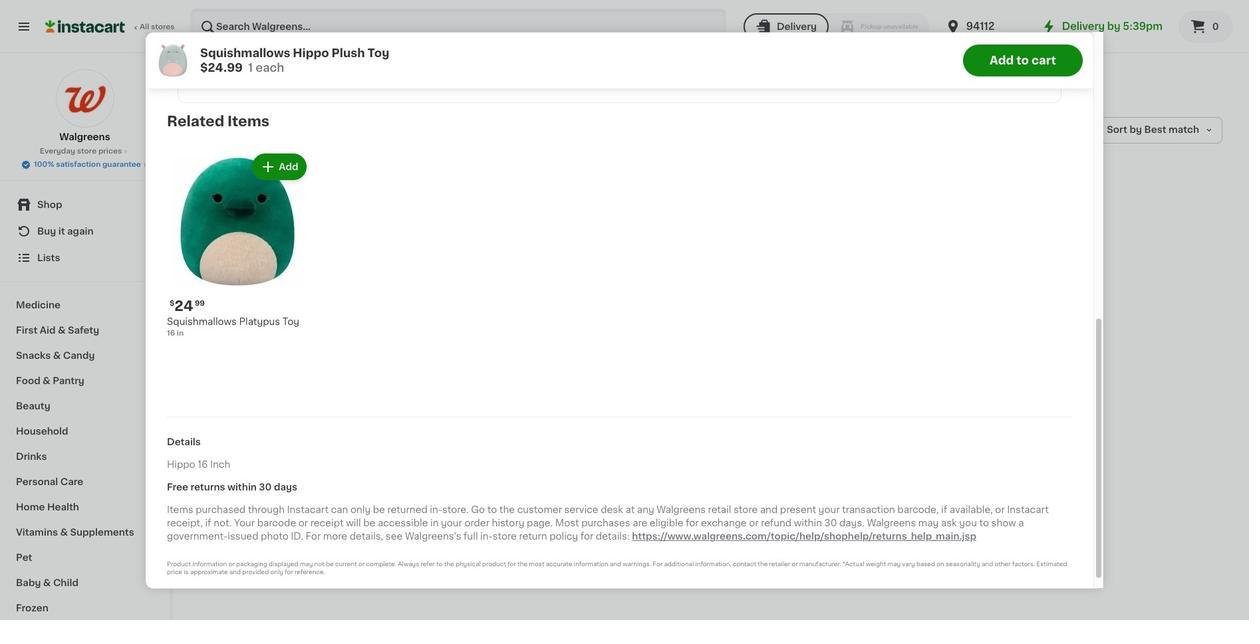 Task type: locate. For each thing, give the bounding box(es) containing it.
free returns within 30 days
[[167, 483, 297, 493]]

& inside zuru x-shot reflex 6 & pulse toy guns
[[304, 329, 311, 339]]

1 vertical spatial 30
[[825, 519, 837, 529]]

0 vertical spatial your
[[819, 506, 840, 515]]

0 horizontal spatial may
[[300, 562, 313, 568]]

0 vertical spatial in-
[[430, 506, 442, 515]]

hippo inside 24 squishmallows hippo plush toy
[[266, 51, 295, 61]]

store up exchange
[[734, 506, 758, 515]]

in- up walgreens's
[[430, 506, 442, 515]]

items down holiday
[[228, 114, 269, 128]]

& right "food"
[[43, 377, 50, 386]]

everyday store prices link
[[40, 146, 130, 157]]

inch
[[210, 461, 230, 470]]

0 horizontal spatial in
[[177, 330, 184, 338]]

transaction
[[842, 506, 895, 515]]

24 left 27
[[175, 300, 193, 314]]

0 horizontal spatial delivery
[[777, 22, 817, 31]]

add for holiday
[[288, 198, 308, 207]]

0 vertical spatial items
[[228, 114, 269, 128]]

& down health
[[60, 528, 68, 538]]

estimated
[[1037, 562, 1067, 568]]

may left vary
[[888, 562, 901, 568]]

seasonality
[[946, 562, 981, 568]]

id.
[[291, 533, 303, 542]]

1 vertical spatial items
[[167, 506, 193, 515]]

x-
[[229, 329, 239, 339]]

walgreens down transaction
[[867, 519, 916, 529]]

if up ask
[[941, 506, 947, 515]]

1 horizontal spatial in-
[[480, 533, 493, 542]]

in-
[[430, 506, 442, 515], [480, 533, 493, 542]]

99 for holiday
[[226, 312, 236, 319]]

only up will
[[351, 506, 371, 515]]

squishmallows up 1
[[200, 47, 290, 58]]

instacart
[[287, 506, 329, 515], [1007, 506, 1049, 515]]

your down store. at the bottom
[[441, 519, 462, 529]]

in down $ 24 99
[[177, 330, 184, 338]]

30 left days.
[[825, 519, 837, 529]]

walgreens logo image
[[56, 69, 114, 128]]

2 vertical spatial add
[[288, 198, 308, 207]]

0 vertical spatial 24
[[202, 33, 221, 47]]

additional
[[664, 562, 694, 568]]

$ for holiday
[[202, 312, 207, 319]]

1 horizontal spatial delivery
[[1062, 21, 1105, 31]]

retailer
[[769, 562, 790, 568]]

platypus
[[239, 318, 280, 327]]

1 horizontal spatial within
[[794, 519, 822, 529]]

only inside product information or packaging displayed may not be current or complete. always refer to the physical product for the most accurate information and warnings. for additional information, contact the retailer or manufacturer. *actual weight may vary based on seasonality and other factors. estimated price is approximate and provided only for reference.
[[270, 570, 283, 576]]

product group for holiday
[[200, 186, 318, 365]]

if left not.
[[205, 519, 211, 529]]

https://www.walgreens.com/topic/help/shophelp/returns_help_main.jsp
[[632, 533, 977, 542]]

squishmallows inside the squishmallows platypus toy 16 in
[[167, 318, 237, 327]]

within up https://www.walgreens.com/topic/help/shophelp/returns_help_main.jsp
[[794, 519, 822, 529]]

None search field
[[190, 8, 726, 45]]

only down displayed
[[270, 570, 283, 576]]

1 vertical spatial in-
[[480, 533, 493, 542]]

0 vertical spatial store
[[77, 148, 97, 155]]

0 button
[[1179, 11, 1233, 43]]

$ 27 99
[[202, 312, 236, 325]]

1
[[248, 62, 253, 73]]

information
[[192, 562, 227, 568], [574, 562, 609, 568]]

for right warnings.
[[653, 562, 663, 568]]

0 horizontal spatial items
[[167, 506, 193, 515]]

vitamins & supplements link
[[8, 520, 162, 546]]

plush inside 24 squishmallows hippo plush toy
[[297, 51, 323, 61]]

0 horizontal spatial information
[[192, 562, 227, 568]]

0 horizontal spatial instacart
[[287, 506, 329, 515]]

service type group
[[744, 13, 929, 40]]

shot
[[239, 329, 261, 339]]

information,
[[696, 562, 732, 568]]

information up approximate
[[192, 562, 227, 568]]

to right go
[[487, 506, 497, 515]]

delivery for delivery by 5:39pm
[[1062, 21, 1105, 31]]

1 vertical spatial add button
[[263, 190, 314, 214]]

in inside the squishmallows platypus toy 16 in
[[177, 330, 184, 338]]

0 vertical spatial only
[[351, 506, 371, 515]]

& left candy
[[53, 351, 61, 361]]

toy inside the squishmallows hippo plush toy $24.99 1 each
[[368, 47, 389, 58]]

1 vertical spatial $
[[202, 312, 207, 319]]

0 vertical spatial for
[[306, 533, 321, 542]]

packaging
[[236, 562, 267, 568]]

16
[[167, 330, 175, 338], [198, 461, 208, 470]]

if
[[941, 506, 947, 515], [205, 519, 211, 529]]

toy inside the squishmallows platypus toy 16 in
[[283, 318, 299, 327]]

1 vertical spatial add
[[279, 162, 298, 172]]

or
[[995, 506, 1005, 515], [299, 519, 308, 529], [749, 519, 759, 529], [228, 562, 235, 568], [359, 562, 365, 568], [792, 562, 798, 568]]

& right baby
[[43, 579, 51, 588]]

1 horizontal spatial only
[[351, 506, 371, 515]]

information right accurate
[[574, 562, 609, 568]]

product group containing 27
[[200, 186, 318, 365]]

receipt,
[[167, 519, 203, 529]]

each
[[256, 62, 284, 73]]

24 inside item carousel region
[[175, 300, 193, 314]]

warnings.
[[623, 562, 651, 568]]

add for related items
[[279, 162, 298, 172]]

or right retailer
[[792, 562, 798, 568]]

1 horizontal spatial for
[[653, 562, 663, 568]]

walgreens up eligible on the bottom of page
[[657, 506, 706, 515]]

2 vertical spatial store
[[493, 533, 517, 542]]

0 horizontal spatial store
[[77, 148, 97, 155]]

0 horizontal spatial 24
[[175, 300, 193, 314]]

vary
[[902, 562, 915, 568]]

available,
[[950, 506, 993, 515]]

2 horizontal spatial may
[[919, 519, 939, 529]]

99 right 27
[[226, 312, 236, 319]]

beauty link
[[8, 394, 162, 419]]

1 horizontal spatial plush
[[332, 47, 365, 58]]

returned
[[387, 506, 428, 515]]

in
[[177, 330, 184, 338], [430, 519, 439, 529]]

only inside items purchased through instacart can only be returned in-store. go to the customer service desk at any walgreens retail store and present your transaction barcode, if available, or instacart receipt, if not. your barcode or receipt will be accessible in your order history page. most purchases are eligible for exchange or refund within 30 days. walgreens may ask you to show a government-issued photo id. for more details, see walgreens's full in-store return policy for details:
[[351, 506, 371, 515]]

1 horizontal spatial your
[[819, 506, 840, 515]]

the up history on the left of the page
[[499, 506, 515, 515]]

for right id.
[[306, 533, 321, 542]]

your
[[819, 506, 840, 515], [441, 519, 462, 529]]

0 vertical spatial 16
[[167, 330, 175, 338]]

and inside items purchased through instacart can only be returned in-store. go to the customer service desk at any walgreens retail store and present your transaction barcode, if available, or instacart receipt, if not. your barcode or receipt will be accessible in your order history page. most purchases are eligible for exchange or refund within 30 days. walgreens may ask you to show a government-issued photo id. for more details, see walgreens's full in-store return policy for details:
[[760, 506, 778, 515]]

and up 'refund'
[[760, 506, 778, 515]]

stores
[[151, 23, 175, 31]]

1 horizontal spatial in
[[430, 519, 439, 529]]

0 horizontal spatial plush
[[297, 51, 323, 61]]

1 horizontal spatial instacart
[[1007, 506, 1049, 515]]

on
[[937, 562, 945, 568]]

1 horizontal spatial 24
[[202, 33, 221, 47]]

2 horizontal spatial store
[[734, 506, 758, 515]]

hippo
[[293, 47, 329, 58], [266, 51, 295, 61], [167, 461, 195, 470]]

$5.99 element
[[640, 32, 771, 49]]

walgreens up the "everyday store prices" link
[[59, 132, 110, 142]]

aid
[[40, 326, 56, 335]]

0 horizontal spatial in-
[[430, 506, 442, 515]]

may down the barcode,
[[919, 519, 939, 529]]

shop
[[37, 200, 62, 210]]

0 vertical spatial within
[[228, 483, 257, 493]]

0 horizontal spatial within
[[228, 483, 257, 493]]

or up show
[[995, 506, 1005, 515]]

be inside product information or packaging displayed may not be current or complete. always refer to the physical product for the most accurate information and warnings. for additional information, contact the retailer or manufacturer. *actual weight may vary based on seasonality and other factors. estimated price is approximate and provided only for reference.
[[326, 562, 334, 568]]

first aid & safety
[[16, 326, 99, 335]]

0 vertical spatial add
[[990, 55, 1014, 65]]

personal care link
[[8, 470, 162, 495]]

baby
[[16, 579, 41, 588]]

0 vertical spatial 30
[[259, 483, 272, 493]]

holiday
[[200, 70, 279, 89]]

0 horizontal spatial for
[[306, 533, 321, 542]]

squishmallows up $24.99
[[194, 51, 264, 61]]

99 for related items
[[195, 300, 205, 308]]

0 horizontal spatial walgreens
[[59, 132, 110, 142]]

plush
[[332, 47, 365, 58], [297, 51, 323, 61]]

squishmallows for hippo
[[200, 47, 290, 58]]

your
[[234, 519, 255, 529]]

1 horizontal spatial if
[[941, 506, 947, 515]]

ask
[[941, 519, 957, 529]]

your up days.
[[819, 506, 840, 515]]

& right aid
[[58, 326, 66, 335]]

food
[[16, 377, 40, 386]]

instacart up receipt
[[287, 506, 329, 515]]

1 horizontal spatial may
[[888, 562, 901, 568]]

1 vertical spatial in
[[430, 519, 439, 529]]

to left the cart
[[1017, 55, 1029, 65]]

items inside items purchased through instacart can only be returned in-store. go to the customer service desk at any walgreens retail store and present your transaction barcode, if available, or instacart receipt, if not. your barcode or receipt will be accessible in your order history page. most purchases are eligible for exchange or refund within 30 days. walgreens may ask you to show a government-issued photo id. for more details, see walgreens's full in-store return policy for details:
[[167, 506, 193, 515]]

add button inside item carousel region
[[254, 155, 305, 179]]

it
[[58, 227, 65, 236]]

16 left inch
[[198, 461, 208, 470]]

safety
[[68, 326, 99, 335]]

show
[[992, 519, 1016, 529]]

within
[[228, 483, 257, 493], [794, 519, 822, 529]]

24
[[202, 33, 221, 47], [175, 300, 193, 314]]

16 down $ 24 99
[[167, 330, 175, 338]]

& for supplements
[[60, 528, 68, 538]]

$ inside $ 27 99
[[202, 312, 207, 319]]

health
[[47, 503, 79, 512]]

product group
[[167, 151, 309, 340], [200, 186, 318, 365]]

1 horizontal spatial $
[[202, 312, 207, 319]]

pantry
[[53, 377, 84, 386]]

be up details,
[[363, 519, 375, 529]]

store down history on the left of the page
[[493, 533, 517, 542]]

or left packaging
[[228, 562, 235, 568]]

1 vertical spatial 99
[[226, 312, 236, 319]]

2 horizontal spatial walgreens
[[867, 519, 916, 529]]

1 horizontal spatial information
[[574, 562, 609, 568]]

99 inside $ 27 99
[[226, 312, 236, 319]]

reflex
[[263, 329, 293, 339]]

$ inside $ 24 99
[[170, 300, 175, 308]]

item carousel region
[[148, 146, 1072, 385]]

1 vertical spatial 24
[[175, 300, 193, 314]]

you
[[960, 519, 977, 529]]

in up walgreens's
[[430, 519, 439, 529]]

0 vertical spatial 99
[[195, 300, 205, 308]]

not
[[314, 562, 324, 568]]

within up purchased at the left of the page
[[228, 483, 257, 493]]

delivery inside button
[[777, 22, 817, 31]]

add inside 'button'
[[990, 55, 1014, 65]]

in- right full
[[480, 533, 493, 542]]

days
[[274, 483, 297, 493]]

purchased
[[196, 506, 246, 515]]

0 horizontal spatial 30
[[259, 483, 272, 493]]

1 horizontal spatial 30
[[825, 519, 837, 529]]

0 vertical spatial walgreens
[[59, 132, 110, 142]]

1 vertical spatial within
[[794, 519, 822, 529]]

30 left the days
[[259, 483, 272, 493]]

1 vertical spatial for
[[653, 562, 663, 568]]

1 horizontal spatial store
[[493, 533, 517, 542]]

barcode
[[257, 519, 296, 529]]

other
[[995, 562, 1011, 568]]

&
[[58, 326, 66, 335], [304, 329, 311, 339], [53, 351, 61, 361], [43, 377, 50, 386], [60, 528, 68, 538], [43, 579, 51, 588]]

0 vertical spatial $
[[170, 300, 175, 308]]

0 horizontal spatial $
[[170, 300, 175, 308]]

any
[[637, 506, 654, 515]]

squishmallows for platypus
[[167, 318, 237, 327]]

1 vertical spatial only
[[270, 570, 283, 576]]

1 horizontal spatial 99
[[226, 312, 236, 319]]

0 vertical spatial in
[[177, 330, 184, 338]]

product group inside item carousel region
[[167, 151, 309, 340]]

to inside product information or packaging displayed may not be current or complete. always refer to the physical product for the most accurate information and warnings. for additional information, contact the retailer or manufacturer. *actual weight may vary based on seasonality and other factors. estimated price is approximate and provided only for reference.
[[436, 562, 443, 568]]

1 vertical spatial 16
[[198, 461, 208, 470]]

to right refer
[[436, 562, 443, 568]]

delivery
[[1062, 21, 1105, 31], [777, 22, 817, 31]]

is
[[184, 570, 189, 576]]

0 vertical spatial add button
[[254, 155, 305, 179]]

drinks link
[[8, 444, 162, 470]]

24 up $24.99
[[202, 33, 221, 47]]

0 horizontal spatial 16
[[167, 330, 175, 338]]

squishmallows up zuru
[[167, 318, 237, 327]]

add button for holiday
[[263, 190, 314, 214]]

$ 24 99
[[170, 300, 205, 314]]

weight
[[866, 562, 886, 568]]

personal care
[[16, 478, 83, 487]]

product group containing 24
[[167, 151, 309, 340]]

product group for related items
[[167, 151, 309, 340]]

buy it again link
[[8, 218, 162, 245]]

99 inside $ 24 99
[[195, 300, 205, 308]]

add button
[[254, 155, 305, 179], [263, 190, 314, 214]]

0 horizontal spatial 99
[[195, 300, 205, 308]]

for inside items purchased through instacart can only be returned in-store. go to the customer service desk at any walgreens retail store and present your transaction barcode, if available, or instacart receipt, if not. your barcode or receipt will be accessible in your order history page. most purchases are eligible for exchange or refund within 30 days. walgreens may ask you to show a government-issued photo id. for more details, see walgreens's full in-store return policy for details:
[[306, 533, 321, 542]]

0 horizontal spatial your
[[441, 519, 462, 529]]

items up receipt,
[[167, 506, 193, 515]]

for down displayed
[[285, 570, 293, 576]]

2 information from the left
[[574, 562, 609, 568]]

items purchased through instacart can only be returned in-store. go to the customer service desk at any walgreens retail store and present your transaction barcode, if available, or instacart receipt, if not. your barcode or receipt will be accessible in your order history page. most purchases are eligible for exchange or refund within 30 days. walgreens may ask you to show a government-issued photo id. for more details, see walgreens's full in-store return policy for details:
[[167, 506, 1049, 542]]

1 vertical spatial walgreens
[[657, 506, 706, 515]]

always
[[398, 562, 419, 568]]

& for child
[[43, 579, 51, 588]]

0 horizontal spatial if
[[205, 519, 211, 529]]

be right the not
[[326, 562, 334, 568]]

squishmallows inside the squishmallows hippo plush toy $24.99 1 each
[[200, 47, 290, 58]]

purchases
[[582, 519, 630, 529]]

2 vertical spatial be
[[326, 562, 334, 568]]

be up accessible
[[373, 506, 385, 515]]

1 horizontal spatial items
[[228, 114, 269, 128]]

walgreens
[[59, 132, 110, 142], [657, 506, 706, 515], [867, 519, 916, 529]]

factors.
[[1012, 562, 1035, 568]]

add inside item carousel region
[[279, 162, 298, 172]]

in inside items purchased through instacart can only be returned in-store. go to the customer service desk at any walgreens retail store and present your transaction barcode, if available, or instacart receipt, if not. your barcode or receipt will be accessible in your order history page. most purchases are eligible for exchange or refund within 30 days. walgreens may ask you to show a government-issued photo id. for more details, see walgreens's full in-store return policy for details:
[[430, 519, 439, 529]]

99 up $ 27 99 at bottom left
[[195, 300, 205, 308]]

0 horizontal spatial only
[[270, 570, 283, 576]]

& right 6 at bottom
[[304, 329, 311, 339]]

may up the reference.
[[300, 562, 313, 568]]

the
[[499, 506, 515, 515], [444, 562, 454, 568], [518, 562, 528, 568], [758, 562, 768, 568]]

instacart up a
[[1007, 506, 1049, 515]]

store up 100% satisfaction guarantee button
[[77, 148, 97, 155]]

add to cart
[[990, 55, 1056, 65]]

household
[[16, 427, 68, 436]]



Task type: describe. For each thing, give the bounding box(es) containing it.
frozen link
[[8, 596, 162, 621]]

at
[[626, 506, 635, 515]]

for inside product information or packaging displayed may not be current or complete. always refer to the physical product for the most accurate information and warnings. for additional information, contact the retailer or manufacturer. *actual weight may vary based on seasonality and other factors. estimated price is approximate and provided only for reference.
[[653, 562, 663, 568]]

receipt
[[310, 519, 344, 529]]

0 vertical spatial if
[[941, 506, 947, 515]]

2 instacart from the left
[[1007, 506, 1049, 515]]

30 inside items purchased through instacart can only be returned in-store. go to the customer service desk at any walgreens retail store and present your transaction barcode, if available, or instacart receipt, if not. your barcode or receipt will be accessible in your order history page. most purchases are eligible for exchange or refund within 30 days. walgreens may ask you to show a government-issued photo id. for more details, see walgreens's full in-store return policy for details:
[[825, 519, 837, 529]]

full
[[464, 533, 478, 542]]

toy inside zuru x-shot reflex 6 & pulse toy guns
[[228, 343, 244, 352]]

present
[[780, 506, 816, 515]]

https://www.walgreens.com/topic/help/shophelp/returns_help_main.jsp link
[[632, 533, 977, 542]]

100% satisfaction guarantee button
[[21, 157, 149, 170]]

toy inside 24 squishmallows hippo plush toy
[[194, 65, 211, 74]]

home health
[[16, 503, 79, 512]]

1 vertical spatial your
[[441, 519, 462, 529]]

related items
[[167, 114, 269, 128]]

0 vertical spatial be
[[373, 506, 385, 515]]

for right the product
[[508, 562, 516, 568]]

photo
[[261, 533, 289, 542]]

delivery for delivery
[[777, 22, 817, 31]]

and down packaging
[[230, 570, 241, 576]]

94112 button
[[945, 8, 1025, 45]]

$24.99
[[200, 62, 243, 73]]

1 horizontal spatial 16
[[198, 461, 208, 470]]

contact
[[733, 562, 756, 568]]

the left retailer
[[758, 562, 768, 568]]

everyday store prices
[[40, 148, 122, 155]]

to right you
[[980, 519, 989, 529]]

will
[[346, 519, 361, 529]]

100%
[[34, 161, 54, 168]]

price
[[167, 570, 182, 576]]

based
[[917, 562, 935, 568]]

most
[[555, 519, 579, 529]]

medicine
[[16, 301, 61, 310]]

for down purchases
[[581, 533, 594, 542]]

service
[[564, 506, 598, 515]]

physical
[[456, 562, 481, 568]]

days.
[[840, 519, 865, 529]]

current
[[335, 562, 357, 568]]

add button for related items
[[254, 155, 305, 179]]

the left physical
[[444, 562, 454, 568]]

lists link
[[8, 245, 162, 271]]

the left 'most'
[[518, 562, 528, 568]]

delivery by 5:39pm
[[1062, 21, 1163, 31]]

& for candy
[[53, 351, 61, 361]]

27
[[207, 312, 224, 325]]

may inside items purchased through instacart can only be returned in-store. go to the customer service desk at any walgreens retail store and present your transaction barcode, if available, or instacart receipt, if not. your barcode or receipt will be accessible in your order history page. most purchases are eligible for exchange or refund within 30 days. walgreens may ask you to show a government-issued photo id. for more details, see walgreens's full in-store return policy for details:
[[919, 519, 939, 529]]

guarantee
[[102, 161, 141, 168]]

exchange
[[701, 519, 747, 529]]

candy
[[63, 351, 95, 361]]

barcode,
[[898, 506, 939, 515]]

or left 'refund'
[[749, 519, 759, 529]]

medicine link
[[8, 293, 162, 318]]

details:
[[596, 533, 630, 542]]

free
[[167, 483, 188, 493]]

snacks & candy
[[16, 351, 95, 361]]

retail
[[708, 506, 731, 515]]

most
[[529, 562, 544, 568]]

delivery button
[[744, 13, 829, 40]]

by
[[1108, 21, 1121, 31]]

to inside 'button'
[[1017, 55, 1029, 65]]

24 inside 24 squishmallows hippo plush toy
[[202, 33, 221, 47]]

and left warnings.
[[610, 562, 621, 568]]

plush inside the squishmallows hippo plush toy $24.99 1 each
[[332, 47, 365, 58]]

complete.
[[366, 562, 396, 568]]

within inside items purchased through instacart can only be returned in-store. go to the customer service desk at any walgreens retail store and present your transaction barcode, if available, or instacart receipt, if not. your barcode or receipt will be accessible in your order history page. most purchases are eligible for exchange or refund within 30 days. walgreens may ask you to show a government-issued photo id. for more details, see walgreens's full in-store return policy for details:
[[794, 519, 822, 529]]

page.
[[527, 519, 553, 529]]

return
[[519, 533, 547, 542]]

not.
[[214, 519, 232, 529]]

1 information from the left
[[192, 562, 227, 568]]

the inside items purchased through instacart can only be returned in-store. go to the customer service desk at any walgreens retail store and present your transaction barcode, if available, or instacart receipt, if not. your barcode or receipt will be accessible in your order history page. most purchases are eligible for exchange or refund within 30 days. walgreens may ask you to show a government-issued photo id. for more details, see walgreens's full in-store return policy for details:
[[499, 506, 515, 515]]

1 vertical spatial store
[[734, 506, 758, 515]]

1 vertical spatial be
[[363, 519, 375, 529]]

refund
[[761, 519, 792, 529]]

buy
[[37, 227, 56, 236]]

vitamins
[[16, 528, 58, 538]]

store.
[[442, 506, 469, 515]]

details,
[[350, 533, 383, 542]]

squishmallows hippo plush toy $24.99 1 each
[[200, 47, 389, 73]]

1 instacart from the left
[[287, 506, 329, 515]]

care
[[60, 478, 83, 487]]

squishmallows inside 24 squishmallows hippo plush toy
[[194, 51, 264, 61]]

cart
[[1032, 55, 1056, 65]]

related
[[167, 114, 224, 128]]

0
[[1213, 22, 1219, 31]]

2 vertical spatial walgreens
[[867, 519, 916, 529]]

accurate
[[546, 562, 573, 568]]

manufacturer.
[[800, 562, 841, 568]]

or up id.
[[299, 519, 308, 529]]

issued
[[228, 533, 258, 542]]

pet
[[16, 554, 32, 563]]

first aid & safety link
[[8, 318, 162, 343]]

product information or packaging displayed may not be current or complete. always refer to the physical product for the most accurate information and warnings. for additional information, contact the retailer or manufacturer. *actual weight may vary based on seasonality and other factors. estimated price is approximate and provided only for reference.
[[167, 562, 1067, 576]]

beauty
[[16, 402, 50, 411]]

approximate
[[190, 570, 228, 576]]

vitamins & supplements
[[16, 528, 134, 538]]

& for pantry
[[43, 377, 50, 386]]

5:39pm
[[1123, 21, 1163, 31]]

see
[[386, 533, 403, 542]]

instacart logo image
[[45, 19, 125, 35]]

again
[[67, 227, 94, 236]]

zuru
[[200, 329, 226, 339]]

prices
[[98, 148, 122, 155]]

$ for related items
[[170, 300, 175, 308]]

all stores link
[[45, 8, 176, 45]]

are
[[633, 519, 648, 529]]

1 vertical spatial if
[[205, 519, 211, 529]]

and left other
[[982, 562, 993, 568]]

hippo inside the squishmallows hippo plush toy $24.99 1 each
[[293, 47, 329, 58]]

*actual
[[843, 562, 865, 568]]

details
[[167, 438, 201, 447]]

home
[[16, 503, 45, 512]]

for right eligible on the bottom of page
[[686, 519, 699, 529]]

child
[[53, 579, 78, 588]]

16 inside the squishmallows platypus toy 16 in
[[167, 330, 175, 338]]

1 horizontal spatial walgreens
[[657, 506, 706, 515]]

satisfaction
[[56, 161, 101, 168]]

food & pantry link
[[8, 369, 162, 394]]

buy it again
[[37, 227, 94, 236]]

eligible
[[650, 519, 684, 529]]

home health link
[[8, 495, 162, 520]]

snacks
[[16, 351, 51, 361]]

or right the 'current'
[[359, 562, 365, 568]]

add to cart button
[[963, 44, 1083, 76]]



Task type: vqa. For each thing, say whether or not it's contained in the screenshot.
bottommost Add 'Button'
yes



